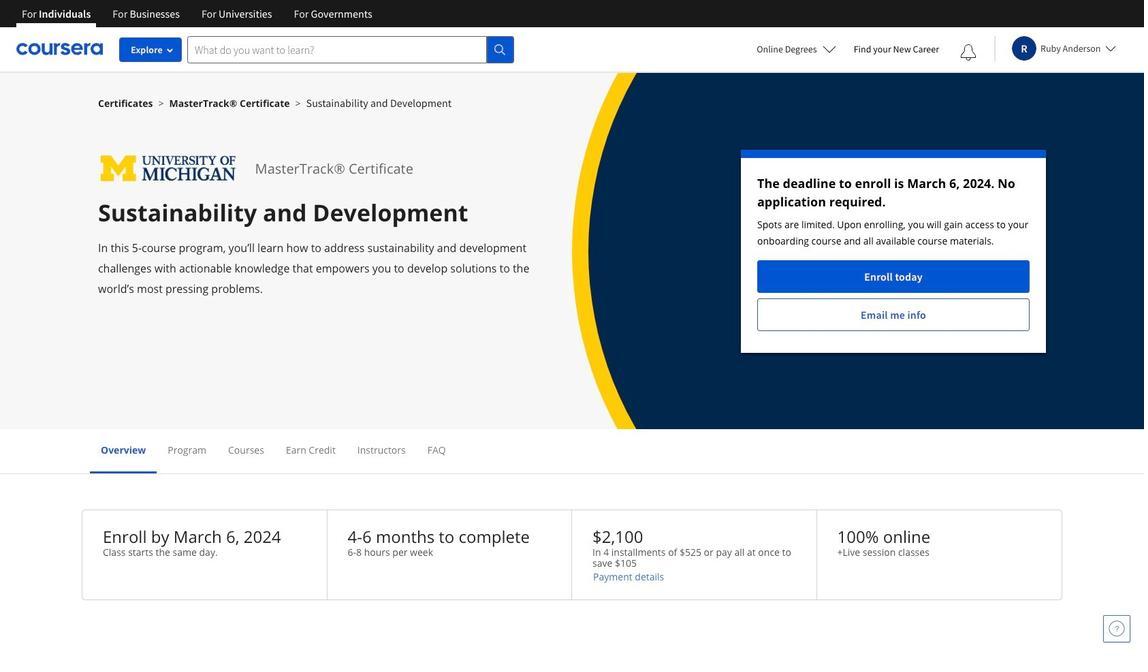 Task type: vqa. For each thing, say whether or not it's contained in the screenshot.
What do you want to learn? text field
yes



Task type: locate. For each thing, give the bounding box(es) containing it.
coursera image
[[16, 38, 103, 60]]

status
[[741, 150, 1047, 353]]

None search field
[[187, 36, 514, 63]]

university of michigan image
[[98, 150, 239, 187]]



Task type: describe. For each thing, give the bounding box(es) containing it.
banner navigation
[[11, 0, 383, 27]]

What do you want to learn? text field
[[187, 36, 487, 63]]

help center image
[[1109, 621, 1126, 637]]

certificate menu element
[[90, 429, 1055, 474]]



